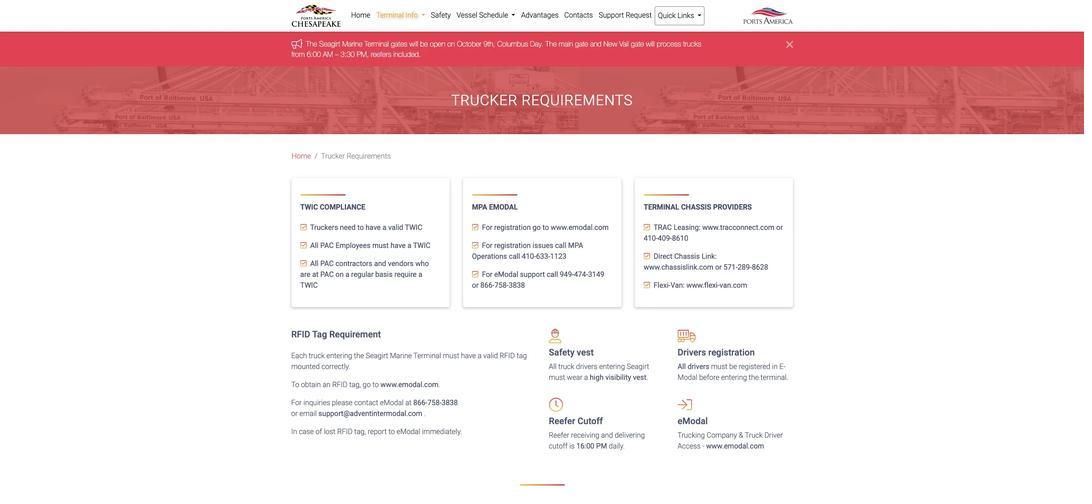 Task type: describe. For each thing, give the bounding box(es) containing it.
all truck drivers entering seagirt must wear a
[[549, 363, 649, 382]]

to right the report
[[389, 428, 395, 436]]

quick
[[658, 11, 676, 20]]

in
[[291, 428, 297, 436]]

to up issues
[[543, 223, 549, 232]]

have inside each truck entering the seagirt marine terminal must have a valid rfid tag mounted correctly.
[[461, 352, 476, 360]]

1 horizontal spatial .
[[439, 381, 440, 389]]

flexi-
[[654, 281, 671, 290]]

to
[[291, 381, 299, 389]]

0 horizontal spatial trucker
[[321, 152, 345, 161]]

mounted
[[291, 363, 320, 371]]

0 horizontal spatial home link
[[292, 151, 311, 162]]

check square image for direct chassis link:
[[644, 253, 650, 260]]

0 vertical spatial valid
[[388, 223, 403, 232]]

mpa inside for registration issues call mpa operations call
[[568, 241, 583, 250]]

for inquiries please contact emodal at 866-758-3838 or email support@adventintermodal.com .
[[291, 399, 458, 418]]

all for all drivers
[[678, 363, 686, 371]]

registered
[[739, 363, 771, 371]]

0 vertical spatial www.emodal.com link
[[551, 223, 609, 232]]

for emodal support call 949-474-3149 or 866-758-3838
[[472, 270, 605, 290]]

wear
[[567, 373, 583, 382]]

require
[[394, 270, 417, 279]]

1 horizontal spatial www.emodal.com
[[551, 223, 609, 232]]

truck
[[745, 431, 763, 440]]

8628
[[752, 263, 768, 272]]

cutoff
[[578, 416, 603, 427]]

check square image for for registration go to
[[472, 224, 478, 231]]

949-
[[560, 270, 574, 279]]

2 gate from the left
[[631, 40, 644, 48]]

an
[[323, 381, 331, 389]]

each truck entering the seagirt marine terminal must have a valid rfid tag mounted correctly.
[[291, 352, 527, 371]]

866- inside for emodal support call 949-474-3149 or 866-758-3838
[[480, 281, 495, 290]]

the inside must be registered in e- modal before entering the terminal.
[[749, 373, 759, 382]]

0 horizontal spatial trucker requirements
[[321, 152, 391, 161]]

support@adventintermodal.com
[[319, 410, 422, 418]]

trac
[[654, 223, 672, 232]]

and inside the seagirt marine terminal gates will be open on october 9th, columbus day. the main gate and new vail gate will process trucks from 6:00 am – 3:30 pm, reefers included.
[[590, 40, 601, 48]]

lost
[[324, 428, 336, 436]]

emodal inside for inquiries please contact emodal at 866-758-3838 or email support@adventintermodal.com .
[[380, 399, 404, 407]]

1 vertical spatial call
[[509, 252, 520, 261]]

terminal inside the seagirt marine terminal gates will be open on october 9th, columbus day. the main gate and new vail gate will process trucks from 6:00 am – 3:30 pm, reefers included.
[[364, 40, 389, 48]]

1 vertical spatial tag,
[[354, 428, 366, 436]]

before
[[699, 373, 720, 382]]

or inside for emodal support call 949-474-3149 or 866-758-3838
[[472, 281, 479, 290]]

2 the from the left
[[545, 40, 557, 48]]

must inside must be registered in e- modal before entering the terminal.
[[711, 363, 728, 371]]

a inside each truck entering the seagirt marine terminal must have a valid rfid tag mounted correctly.
[[478, 352, 482, 360]]

410-633-1123
[[522, 252, 567, 261]]

drivers registration
[[678, 347, 755, 358]]

included.
[[393, 50, 421, 58]]

please
[[332, 399, 353, 407]]

0 vertical spatial 866-758-3838 link
[[480, 281, 525, 290]]

3 pac from the top
[[320, 270, 334, 279]]

requirement
[[329, 329, 381, 340]]

must be registered in e- modal before entering the terminal.
[[678, 363, 788, 382]]

-
[[703, 442, 705, 451]]

and inside reefer receiving and delivering cutoff is
[[601, 431, 613, 440]]

a inside all truck drivers entering seagirt must wear a
[[584, 373, 588, 382]]

all for all truck drivers entering seagirt must wear a
[[549, 363, 557, 371]]

contacts link
[[562, 6, 596, 24]]

advantages
[[521, 11, 559, 19]]

trucking
[[678, 431, 705, 440]]

reefer for reefer cutoff
[[549, 416, 575, 427]]

company
[[707, 431, 737, 440]]

1123
[[550, 252, 567, 261]]

www.emodal.com link for each truck entering the seagirt marine terminal must have a valid rfid tag mounted correctly.
[[381, 381, 439, 389]]

0 vertical spatial vest
[[577, 347, 594, 358]]

16:00
[[577, 442, 595, 451]]

be inside must be registered in e- modal before entering the terminal.
[[729, 363, 737, 371]]

truck for each
[[309, 352, 325, 360]]

quick links link
[[655, 6, 705, 25]]

daily.
[[609, 442, 625, 451]]

the seagirt marine terminal gates will be open on october 9th, columbus day. the main gate and new vail gate will process trucks from 6:00 am – 3:30 pm, reefers included. alert
[[0, 32, 1084, 67]]

all pac contractors and vendors who are at pac on a regular basis require a twic
[[300, 260, 429, 290]]

truckers
[[310, 223, 338, 232]]

check square image for truckers need to have a valid twic
[[300, 224, 307, 231]]

409-
[[658, 234, 672, 243]]

for for for emodal support call 949-474-3149 or 866-758-3838
[[482, 270, 493, 279]]

at inside for inquiries please contact emodal at 866-758-3838 or email support@adventintermodal.com .
[[405, 399, 412, 407]]

www.emodal.com link for emodal
[[706, 442, 764, 451]]

chassis for providers
[[681, 203, 711, 212]]

www.tracconnect.com link
[[702, 223, 775, 232]]

0 horizontal spatial www.emodal.com
[[381, 381, 439, 389]]

for registration go to www.emodal.com
[[482, 223, 609, 232]]

16:00 pm daily.
[[577, 442, 625, 451]]

close image
[[786, 39, 793, 50]]

–
[[335, 50, 338, 58]]

for for for inquiries please contact emodal at 866-758-3838 or email support@adventintermodal.com .
[[291, 399, 302, 407]]

basis
[[375, 270, 393, 279]]

3838 inside for emodal support call 949-474-3149 or 866-758-3838
[[509, 281, 525, 290]]

0 vertical spatial home link
[[348, 6, 373, 24]]

day.
[[530, 40, 543, 48]]

1 horizontal spatial home
[[351, 11, 370, 19]]

van:
[[671, 281, 685, 290]]

correctly.
[[322, 363, 350, 371]]

1 will from the left
[[409, 40, 418, 48]]

are
[[300, 270, 311, 279]]

receiving
[[571, 431, 600, 440]]

trucking company & truck driver access -
[[678, 431, 783, 451]]

1 vertical spatial vest
[[633, 373, 647, 382]]

twic inside the "all pac contractors and vendors who are at pac on a regular basis require a twic"
[[300, 281, 318, 290]]

e-
[[780, 363, 786, 371]]

schedule
[[479, 11, 508, 19]]

columbus
[[497, 40, 528, 48]]

entering inside each truck entering the seagirt marine terminal must have a valid rfid tag mounted correctly.
[[327, 352, 352, 360]]

contractors
[[336, 260, 372, 268]]

check square image for for registration issues call mpa operations call
[[472, 242, 478, 249]]

seagirt for all
[[627, 363, 649, 371]]

www.chassislink.com link
[[644, 263, 714, 272]]

758- inside for inquiries please contact emodal at 866-758-3838 or email support@adventintermodal.com .
[[428, 399, 442, 407]]

direct chassis link: www.chassislink.com or 571-289-8628
[[644, 252, 768, 272]]

advantages link
[[518, 6, 562, 24]]

3838 inside for inquiries please contact emodal at 866-758-3838 or email support@adventintermodal.com .
[[442, 399, 458, 407]]

3149
[[588, 270, 605, 279]]

the seagirt marine terminal gates will be open on october 9th, columbus day. the main gate and new vail gate will process trucks from 6:00 am – 3:30 pm, reefers included.
[[291, 40, 701, 58]]

www.flexi-van.com link
[[687, 281, 747, 290]]

a down contractors
[[346, 270, 349, 279]]

all drivers
[[678, 363, 710, 371]]

all pac employees must have a twic
[[310, 241, 431, 250]]

vail
[[619, 40, 629, 48]]

call for issues
[[555, 241, 567, 250]]

terminal info
[[376, 11, 420, 19]]

410- inside trac leasing: www.tracconnect.com or 410-409-8610
[[644, 234, 658, 243]]

6:00
[[307, 50, 321, 58]]

of
[[316, 428, 322, 436]]

obtain
[[301, 381, 321, 389]]

pac for employees
[[320, 241, 334, 250]]

high visibility vest .
[[590, 373, 648, 382]]

on inside the "all pac contractors and vendors who are at pac on a regular basis require a twic"
[[336, 270, 344, 279]]

to obtain an rfid tag, go to www.emodal.com .
[[291, 381, 440, 389]]

must inside each truck entering the seagirt marine terminal must have a valid rfid tag mounted correctly.
[[443, 352, 459, 360]]

visibility
[[606, 373, 631, 382]]

must inside all truck drivers entering seagirt must wear a
[[549, 373, 565, 382]]

949-474-3149 link
[[560, 270, 605, 279]]

emodal inside for emodal support call 949-474-3149 or 866-758-3838
[[494, 270, 518, 279]]

www.tracconnect.com
[[702, 223, 775, 232]]

2 horizontal spatial www.emodal.com
[[706, 442, 764, 451]]

at inside the "all pac contractors and vendors who are at pac on a regular basis require a twic"
[[312, 270, 319, 279]]

0 vertical spatial have
[[366, 223, 381, 232]]

0 vertical spatial tag,
[[349, 381, 361, 389]]

need
[[340, 223, 356, 232]]

to up contact
[[373, 381, 379, 389]]

flexi-van: www.flexi-van.com
[[654, 281, 747, 290]]



Task type: locate. For each thing, give the bounding box(es) containing it.
1 drivers from the left
[[576, 363, 598, 371]]

vest
[[577, 347, 594, 358], [633, 373, 647, 382]]

the right day.
[[545, 40, 557, 48]]

for for for registration go to www.emodal.com
[[482, 223, 493, 232]]

pac for contractors
[[320, 260, 334, 268]]

link:
[[702, 252, 717, 261]]

1 vertical spatial chassis
[[674, 252, 700, 261]]

0 horizontal spatial valid
[[388, 223, 403, 232]]

1 horizontal spatial go
[[533, 223, 541, 232]]

support request link
[[596, 6, 655, 24]]

all up modal
[[678, 363, 686, 371]]

truck for all
[[558, 363, 574, 371]]

or left email
[[291, 410, 298, 418]]

seagirt inside all truck drivers entering seagirt must wear a
[[627, 363, 649, 371]]

drivers inside all truck drivers entering seagirt must wear a
[[576, 363, 598, 371]]

3838
[[509, 281, 525, 290], [442, 399, 458, 407]]

and inside the "all pac contractors and vendors who are at pac on a regular basis require a twic"
[[374, 260, 386, 268]]

go up issues
[[533, 223, 541, 232]]

2 vertical spatial www.emodal.com
[[706, 442, 764, 451]]

3838 down support
[[509, 281, 525, 290]]

a up vendors
[[408, 241, 412, 250]]

safety link
[[428, 6, 454, 24]]

758- inside for emodal support call 949-474-3149 or 866-758-3838
[[495, 281, 509, 290]]

be left open
[[420, 40, 428, 48]]

1 horizontal spatial the
[[545, 40, 557, 48]]

or left 571-
[[715, 263, 722, 272]]

rfid
[[291, 329, 310, 340], [500, 352, 515, 360], [332, 381, 348, 389], [337, 428, 353, 436]]

3838 up 'immediately.'
[[442, 399, 458, 407]]

0 horizontal spatial go
[[363, 381, 371, 389]]

pac
[[320, 241, 334, 250], [320, 260, 334, 268], [320, 270, 334, 279]]

410- down the trac
[[644, 234, 658, 243]]

2 horizontal spatial .
[[647, 373, 648, 382]]

trucker
[[451, 92, 518, 109], [321, 152, 345, 161]]

access
[[678, 442, 701, 451]]

2 horizontal spatial have
[[461, 352, 476, 360]]

for up email
[[291, 399, 302, 407]]

check square image
[[472, 271, 478, 278], [644, 282, 650, 289]]

check square image for trac leasing:
[[644, 224, 650, 231]]

request
[[626, 11, 652, 19]]

registration for for registration go to www.emodal.com
[[494, 223, 531, 232]]

1 vertical spatial the
[[749, 373, 759, 382]]

in case of lost rfid tag, report to emodal immediately.
[[291, 428, 462, 436]]

on right open
[[447, 40, 455, 48]]

1 horizontal spatial 866-
[[480, 281, 495, 290]]

a left tag
[[478, 352, 482, 360]]

chassis up 'www.chassislink.com' link
[[674, 252, 700, 261]]

1 gate from the left
[[575, 40, 588, 48]]

0 horizontal spatial have
[[366, 223, 381, 232]]

2 drivers from the left
[[688, 363, 710, 371]]

bullhorn image
[[291, 39, 306, 49]]

0 horizontal spatial the
[[354, 352, 364, 360]]

for inside for registration issues call mpa operations call
[[482, 241, 493, 250]]

call for support
[[547, 270, 558, 279]]

vendors
[[388, 260, 414, 268]]

www.emodal.com down "&"
[[706, 442, 764, 451]]

will left process
[[646, 40, 655, 48]]

1 pac from the top
[[320, 241, 334, 250]]

or inside trac leasing: www.tracconnect.com or 410-409-8610
[[776, 223, 783, 232]]

2 pac from the top
[[320, 260, 334, 268]]

be left registered
[[729, 363, 737, 371]]

vest right visibility
[[633, 373, 647, 382]]

safety inside safety link
[[431, 11, 451, 19]]

go
[[533, 223, 541, 232], [363, 381, 371, 389]]

inquiries
[[304, 399, 330, 407]]

from
[[291, 50, 305, 58]]

drivers up high
[[576, 363, 598, 371]]

0 vertical spatial call
[[555, 241, 567, 250]]

1 horizontal spatial at
[[405, 399, 412, 407]]

truck inside all truck drivers entering seagirt must wear a
[[558, 363, 574, 371]]

for down operations in the left of the page
[[482, 270, 493, 279]]

the down registered
[[749, 373, 759, 382]]

on
[[447, 40, 455, 48], [336, 270, 344, 279]]

all for all pac contractors and vendors who are at pac on a regular basis require a twic
[[310, 260, 319, 268]]

1 vertical spatial safety
[[549, 347, 575, 358]]

call inside for emodal support call 949-474-3149 or 866-758-3838
[[547, 270, 558, 279]]

check square image for all pac contractors and vendors who are at pac on a regular basis require a twic
[[300, 260, 307, 267]]

0 vertical spatial reefer
[[549, 416, 575, 427]]

0 vertical spatial requirements
[[522, 92, 633, 109]]

to right need
[[357, 223, 364, 232]]

for for for registration issues call mpa operations call
[[482, 241, 493, 250]]

0 vertical spatial 758-
[[495, 281, 509, 290]]

633-
[[536, 252, 550, 261]]

truck up wear
[[558, 363, 574, 371]]

all
[[310, 241, 319, 250], [310, 260, 319, 268], [549, 363, 557, 371], [678, 363, 686, 371]]

www.emodal.com link down each truck entering the seagirt marine terminal must have a valid rfid tag mounted correctly.
[[381, 381, 439, 389]]

a down who
[[418, 270, 422, 279]]

will
[[409, 40, 418, 48], [646, 40, 655, 48]]

gate right main
[[575, 40, 588, 48]]

0 horizontal spatial will
[[409, 40, 418, 48]]

1 horizontal spatial www.emodal.com link
[[551, 223, 609, 232]]

1 vertical spatial reefer
[[549, 431, 569, 440]]

2 vertical spatial entering
[[721, 373, 747, 382]]

on down contractors
[[336, 270, 344, 279]]

pac left contractors
[[320, 260, 334, 268]]

2 will from the left
[[646, 40, 655, 48]]

1 vertical spatial check square image
[[644, 282, 650, 289]]

866- up 'immediately.'
[[413, 399, 428, 407]]

0 vertical spatial home
[[351, 11, 370, 19]]

&
[[739, 431, 744, 440]]

valid left tag
[[483, 352, 498, 360]]

registration up must be registered in e- modal before entering the terminal.
[[709, 347, 755, 358]]

valid
[[388, 223, 403, 232], [483, 352, 498, 360]]

registration up operations in the left of the page
[[494, 241, 531, 250]]

0 vertical spatial marine
[[342, 40, 362, 48]]

process
[[657, 40, 681, 48]]

and
[[590, 40, 601, 48], [374, 260, 386, 268], [601, 431, 613, 440]]

registration down "mpa emodal"
[[494, 223, 531, 232]]

at right are at the left of the page
[[312, 270, 319, 279]]

0 vertical spatial pac
[[320, 241, 334, 250]]

www.emodal.com down each truck entering the seagirt marine terminal must have a valid rfid tag mounted correctly.
[[381, 381, 439, 389]]

1 horizontal spatial requirements
[[522, 92, 633, 109]]

safety vest
[[549, 347, 594, 358]]

www.emodal.com up 1123
[[551, 223, 609, 232]]

all for all pac employees must have a twic
[[310, 241, 319, 250]]

check square image for or
[[472, 271, 478, 278]]

0 vertical spatial entering
[[327, 352, 352, 360]]

terminal info link
[[373, 6, 428, 24]]

report
[[368, 428, 387, 436]]

1 horizontal spatial valid
[[483, 352, 498, 360]]

1 horizontal spatial truck
[[558, 363, 574, 371]]

and left the new
[[590, 40, 601, 48]]

0 horizontal spatial 866-758-3838 link
[[413, 399, 458, 407]]

8610
[[672, 234, 688, 243]]

check square image down operations in the left of the page
[[472, 271, 478, 278]]

for
[[482, 223, 493, 232], [482, 241, 493, 250], [482, 270, 493, 279], [291, 399, 302, 407]]

0 horizontal spatial 410-
[[522, 252, 536, 261]]

0 vertical spatial go
[[533, 223, 541, 232]]

new
[[603, 40, 617, 48]]

1 vertical spatial home
[[292, 152, 311, 161]]

truck up mounted
[[309, 352, 325, 360]]

1 horizontal spatial on
[[447, 40, 455, 48]]

0 horizontal spatial entering
[[327, 352, 352, 360]]

at
[[312, 270, 319, 279], [405, 399, 412, 407]]

or
[[776, 223, 783, 232], [715, 263, 722, 272], [472, 281, 479, 290], [291, 410, 298, 418]]

474-
[[574, 270, 588, 279]]

info
[[406, 11, 418, 19]]

for inside for emodal support call 949-474-3149 or 866-758-3838
[[482, 270, 493, 279]]

the
[[354, 352, 364, 360], [749, 373, 759, 382]]

entering
[[327, 352, 352, 360], [599, 363, 625, 371], [721, 373, 747, 382]]

all down safety vest
[[549, 363, 557, 371]]

check square image for flexi-van: www.flexi-van.com
[[644, 282, 650, 289]]

1 horizontal spatial 410-
[[644, 234, 658, 243]]

entering up visibility
[[599, 363, 625, 371]]

vessel
[[457, 11, 477, 19]]

0 vertical spatial check square image
[[472, 271, 478, 278]]

gate right vail
[[631, 40, 644, 48]]

410-
[[644, 234, 658, 243], [522, 252, 536, 261]]

cutoff
[[549, 442, 568, 451]]

entering up the correctly.
[[327, 352, 352, 360]]

1 horizontal spatial gate
[[631, 40, 644, 48]]

1 reefer from the top
[[549, 416, 575, 427]]

. up 'immediately.'
[[424, 410, 426, 418]]

1 horizontal spatial the
[[749, 373, 759, 382]]

case
[[299, 428, 314, 436]]

registration inside for registration issues call mpa operations call
[[494, 241, 531, 250]]

1 horizontal spatial mpa
[[568, 241, 583, 250]]

1 vertical spatial truck
[[558, 363, 574, 371]]

on inside the seagirt marine terminal gates will be open on october 9th, columbus day. the main gate and new vail gate will process trucks from 6:00 am – 3:30 pm, reefers included.
[[447, 40, 455, 48]]

entering inside all truck drivers entering seagirt must wear a
[[599, 363, 625, 371]]

0 vertical spatial www.emodal.com
[[551, 223, 609, 232]]

check square image
[[300, 224, 307, 231], [472, 224, 478, 231], [644, 224, 650, 231], [300, 242, 307, 249], [472, 242, 478, 249], [644, 253, 650, 260], [300, 260, 307, 267]]

support
[[599, 11, 624, 19]]

1 vertical spatial 3838
[[442, 399, 458, 407]]

758-
[[495, 281, 509, 290], [428, 399, 442, 407]]

0 vertical spatial registration
[[494, 223, 531, 232]]

for inside for inquiries please contact emodal at 866-758-3838 or email support@adventintermodal.com .
[[291, 399, 302, 407]]

mpa emodal
[[472, 203, 518, 212]]

is
[[569, 442, 575, 451]]

all inside the "all pac contractors and vendors who are at pac on a regular basis require a twic"
[[310, 260, 319, 268]]

0 vertical spatial 866-
[[480, 281, 495, 290]]

reefer
[[549, 416, 575, 427], [549, 431, 569, 440]]

registration for for registration issues call mpa operations call
[[494, 241, 531, 250]]

0 horizontal spatial truck
[[309, 352, 325, 360]]

1 horizontal spatial entering
[[599, 363, 625, 371]]

driver
[[765, 431, 783, 440]]

contacts
[[564, 11, 593, 19]]

1 horizontal spatial drivers
[[688, 363, 710, 371]]

check square image left flexi-
[[644, 282, 650, 289]]

seagirt up am
[[319, 40, 340, 48]]

all inside all truck drivers entering seagirt must wear a
[[549, 363, 557, 371]]

0 vertical spatial be
[[420, 40, 428, 48]]

leasing:
[[674, 223, 701, 232]]

1 vertical spatial 866-758-3838 link
[[413, 399, 458, 407]]

the inside each truck entering the seagirt marine terminal must have a valid rfid tag mounted correctly.
[[354, 352, 364, 360]]

issues
[[533, 241, 553, 250]]

1 horizontal spatial marine
[[390, 352, 412, 360]]

reefer inside reefer receiving and delivering cutoff is
[[549, 431, 569, 440]]

pac right are at the left of the page
[[320, 270, 334, 279]]

who
[[415, 260, 429, 268]]

0 vertical spatial on
[[447, 40, 455, 48]]

the up '6:00'
[[306, 40, 317, 48]]

vessel schedule link
[[454, 6, 518, 24]]

terminal chassis providers
[[644, 203, 752, 212]]

all up are at the left of the page
[[310, 260, 319, 268]]

0 vertical spatial mpa
[[472, 203, 487, 212]]

1 vertical spatial trucker requirements
[[321, 152, 391, 161]]

for down "mpa emodal"
[[482, 223, 493, 232]]

1 vertical spatial seagirt
[[366, 352, 388, 360]]

twic compliance
[[300, 203, 365, 212]]

www.emodal.com link up 1123
[[551, 223, 609, 232]]

pac down truckers
[[320, 241, 334, 250]]

. right visibility
[[647, 373, 648, 382]]

home
[[351, 11, 370, 19], [292, 152, 311, 161]]

www.emodal.com link down "&"
[[706, 442, 764, 451]]

links
[[678, 11, 694, 20]]

0 vertical spatial trucker requirements
[[451, 92, 633, 109]]

immediately.
[[422, 428, 462, 436]]

1 vertical spatial marine
[[390, 352, 412, 360]]

at up support@adventintermodal.com link
[[405, 399, 412, 407]]

758- down operations in the left of the page
[[495, 281, 509, 290]]

866-758-3838 link down operations in the left of the page
[[480, 281, 525, 290]]

valid inside each truck entering the seagirt marine terminal must have a valid rfid tag mounted correctly.
[[483, 352, 498, 360]]

1 horizontal spatial vest
[[633, 373, 647, 382]]

october
[[457, 40, 481, 48]]

rfid tag requirement
[[291, 329, 381, 340]]

the down requirement
[[354, 352, 364, 360]]

1 vertical spatial 758-
[[428, 399, 442, 407]]

0 vertical spatial trucker
[[451, 92, 518, 109]]

pm,
[[357, 50, 369, 58]]

reefer for reefer receiving and delivering cutoff is
[[549, 431, 569, 440]]

providers
[[713, 203, 752, 212]]

drivers up before on the right bottom
[[688, 363, 710, 371]]

866-758-3838 link up 'immediately.'
[[413, 399, 458, 407]]

1 horizontal spatial 3838
[[509, 281, 525, 290]]

truck inside each truck entering the seagirt marine terminal must have a valid rfid tag mounted correctly.
[[309, 352, 325, 360]]

safety up wear
[[549, 347, 575, 358]]

1 horizontal spatial safety
[[549, 347, 575, 358]]

call up 1123
[[555, 241, 567, 250]]

terminal inside each truck entering the seagirt marine terminal must have a valid rfid tag mounted correctly.
[[414, 352, 441, 360]]

be inside the seagirt marine terminal gates will be open on october 9th, columbus day. the main gate and new vail gate will process trucks from 6:00 am – 3:30 pm, reefers included.
[[420, 40, 428, 48]]

0 horizontal spatial seagirt
[[319, 40, 340, 48]]

. inside for inquiries please contact emodal at 866-758-3838 or email support@adventintermodal.com .
[[424, 410, 426, 418]]

seagirt down requirement
[[366, 352, 388, 360]]

for up operations in the left of the page
[[482, 241, 493, 250]]

entering down registered
[[721, 373, 747, 382]]

or down operations in the left of the page
[[472, 281, 479, 290]]

.
[[647, 373, 648, 382], [439, 381, 440, 389], [424, 410, 426, 418]]

marine inside the seagirt marine terminal gates will be open on october 9th, columbus day. the main gate and new vail gate will process trucks from 6:00 am – 3:30 pm, reefers included.
[[342, 40, 362, 48]]

or inside the direct chassis link: www.chassislink.com or 571-289-8628
[[715, 263, 722, 272]]

all down truckers
[[310, 241, 319, 250]]

1 vertical spatial have
[[391, 241, 406, 250]]

2 horizontal spatial www.emodal.com link
[[706, 442, 764, 451]]

vest up all truck drivers entering seagirt must wear a
[[577, 347, 594, 358]]

2 horizontal spatial seagirt
[[627, 363, 649, 371]]

0 horizontal spatial check square image
[[472, 271, 478, 278]]

1 vertical spatial at
[[405, 399, 412, 407]]

0 vertical spatial truck
[[309, 352, 325, 360]]

or right www.tracconnect.com link
[[776, 223, 783, 232]]

and up pm
[[601, 431, 613, 440]]

mpa
[[472, 203, 487, 212], [568, 241, 583, 250]]

1 vertical spatial 866-
[[413, 399, 428, 407]]

marine
[[342, 40, 362, 48], [390, 352, 412, 360]]

pm
[[596, 442, 607, 451]]

safety for safety
[[431, 11, 451, 19]]

410-633-1123 link
[[522, 252, 567, 261]]

and up basis
[[374, 260, 386, 268]]

tag, left the report
[[354, 428, 366, 436]]

1 horizontal spatial trucker requirements
[[451, 92, 633, 109]]

call right operations in the left of the page
[[509, 252, 520, 261]]

. down each truck entering the seagirt marine terminal must have a valid rfid tag mounted correctly.
[[439, 381, 440, 389]]

2 reefer from the top
[[549, 431, 569, 440]]

call
[[555, 241, 567, 250], [509, 252, 520, 261], [547, 270, 558, 279]]

reefers
[[371, 50, 391, 58]]

check square image for all pac employees must have a twic
[[300, 242, 307, 249]]

support@adventintermodal.com link
[[319, 410, 424, 418]]

rfid inside each truck entering the seagirt marine terminal must have a valid rfid tag mounted correctly.
[[500, 352, 515, 360]]

safety left vessel
[[431, 11, 451, 19]]

0 horizontal spatial 866-
[[413, 399, 428, 407]]

1 horizontal spatial check square image
[[644, 282, 650, 289]]

758- up 'immediately.'
[[428, 399, 442, 407]]

0 horizontal spatial requirements
[[347, 152, 391, 161]]

0 horizontal spatial gate
[[575, 40, 588, 48]]

seagirt inside the seagirt marine terminal gates will be open on october 9th, columbus day. the main gate and new vail gate will process trucks from 6:00 am – 3:30 pm, reefers included.
[[319, 40, 340, 48]]

1 vertical spatial 410-
[[522, 252, 536, 261]]

safety
[[431, 11, 451, 19], [549, 347, 575, 358]]

delivering
[[615, 431, 645, 440]]

a up "all pac employees must have a twic"
[[383, 223, 387, 232]]

chassis up leasing:
[[681, 203, 711, 212]]

in
[[772, 363, 778, 371]]

0 horizontal spatial at
[[312, 270, 319, 279]]

reefer receiving and delivering cutoff is
[[549, 431, 645, 451]]

will up included.
[[409, 40, 418, 48]]

410- down issues
[[522, 252, 536, 261]]

0 vertical spatial chassis
[[681, 203, 711, 212]]

1 horizontal spatial home link
[[348, 6, 373, 24]]

0 horizontal spatial on
[[336, 270, 344, 279]]

seagirt inside each truck entering the seagirt marine terminal must have a valid rfid tag mounted correctly.
[[366, 352, 388, 360]]

1 horizontal spatial have
[[391, 241, 406, 250]]

am
[[323, 50, 333, 58]]

tag, up contact
[[349, 381, 361, 389]]

or inside for inquiries please contact emodal at 866-758-3838 or email support@adventintermodal.com .
[[291, 410, 298, 418]]

seagirt for each
[[366, 352, 388, 360]]

289-
[[738, 263, 752, 272]]

go up contact
[[363, 381, 371, 389]]

0 vertical spatial and
[[590, 40, 601, 48]]

entering inside must be registered in e- modal before entering the terminal.
[[721, 373, 747, 382]]

1 horizontal spatial seagirt
[[366, 352, 388, 360]]

1 horizontal spatial be
[[729, 363, 737, 371]]

1 the from the left
[[306, 40, 317, 48]]

compliance
[[320, 203, 365, 212]]

1 vertical spatial entering
[[599, 363, 625, 371]]

0 horizontal spatial mpa
[[472, 203, 487, 212]]

seagirt up high visibility vest .
[[627, 363, 649, 371]]

a left high
[[584, 373, 588, 382]]

terminal
[[376, 11, 404, 19], [364, 40, 389, 48], [644, 203, 679, 212], [414, 352, 441, 360]]

marine inside each truck entering the seagirt marine terminal must have a valid rfid tag mounted correctly.
[[390, 352, 412, 360]]

valid up "all pac employees must have a twic"
[[388, 223, 403, 232]]

direct
[[654, 252, 673, 261]]

emodal
[[489, 203, 518, 212], [494, 270, 518, 279], [380, 399, 404, 407], [678, 416, 708, 427], [397, 428, 420, 436]]

866- inside for inquiries please contact emodal at 866-758-3838 or email support@adventintermodal.com .
[[413, 399, 428, 407]]

1 horizontal spatial will
[[646, 40, 655, 48]]

quick links
[[658, 11, 696, 20]]

chassis inside the direct chassis link: www.chassislink.com or 571-289-8628
[[674, 252, 700, 261]]

chassis for link:
[[674, 252, 700, 261]]

866- down operations in the left of the page
[[480, 281, 495, 290]]

registration for drivers registration
[[709, 347, 755, 358]]

2 horizontal spatial entering
[[721, 373, 747, 382]]

call left 949-
[[547, 270, 558, 279]]

safety for safety vest
[[549, 347, 575, 358]]

www.chassislink.com
[[644, 263, 714, 272]]

1 vertical spatial registration
[[494, 241, 531, 250]]



Task type: vqa. For each thing, say whether or not it's contained in the screenshot.
Navis N4 link
no



